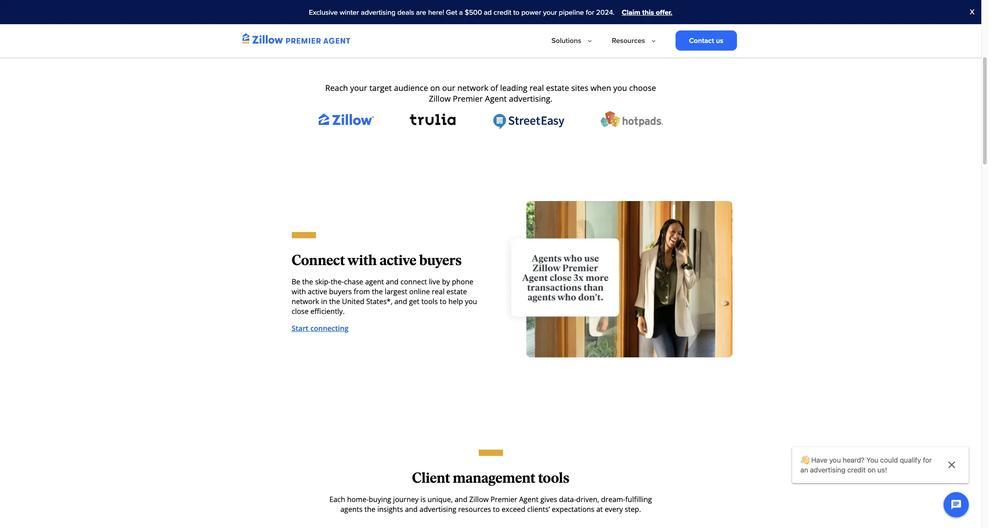Task type: describe. For each thing, give the bounding box(es) containing it.
contact us link
[[676, 30, 737, 51]]

reach
[[325, 82, 348, 93]]

driven,
[[576, 495, 599, 505]]

step.
[[625, 505, 641, 514]]

pipeline
[[559, 7, 584, 17]]

1 horizontal spatial your
[[543, 7, 557, 17]]

when
[[591, 82, 611, 93]]

by
[[442, 277, 450, 287]]

advertising inside each home-buying journey is unique, and zillow premier agent gives data-driven, dream-fulfilling agents the insights and advertising resources to exceed clients' expectations at every step.
[[420, 505, 456, 514]]

journey
[[393, 495, 419, 505]]

live
[[429, 277, 440, 287]]

are
[[416, 7, 426, 17]]

network inside reach your target audience on our network of leading real estate sites when you choose zillow premier agent advertising.
[[457, 82, 488, 93]]

active inside 'be the skip-the-chase agent and connect live by phone with active buyers from the largest online real estate network in the united states*, and get tools to help you close efficiently.'
[[308, 287, 327, 297]]

start connecting
[[292, 324, 348, 334]]

x
[[970, 7, 975, 17]]

the inside each home-buying journey is unique, and zillow premier agent gives data-driven, dream-fulfilling agents the insights and advertising resources to exceed clients' expectations at every step.
[[364, 505, 375, 514]]

this
[[642, 7, 654, 17]]

0 vertical spatial to
[[513, 7, 519, 17]]

contact us
[[689, 35, 723, 46]]

winter
[[340, 7, 359, 17]]

client
[[412, 470, 450, 487]]

home-
[[347, 495, 369, 505]]

is
[[420, 495, 426, 505]]

connect
[[292, 252, 345, 269]]

you inside reach your target audience on our network of leading real estate sites when you choose zillow premier agent advertising.
[[613, 82, 627, 93]]

logos of the leading real estate sites — zillow, trulia, streeteasy. image
[[319, 111, 663, 129]]

sites
[[571, 82, 588, 93]]

each
[[329, 495, 345, 505]]

2024.
[[596, 7, 615, 17]]

exclusive winter advertising deals are here! get a $500 ad credit to power your pipeline for 2024.
[[309, 7, 615, 17]]

be the skip-the-chase agent and connect live by phone with active buyers from the largest online real estate network in the united states*, and get tools to help you close efficiently.
[[292, 277, 477, 317]]

contact
[[689, 35, 714, 46]]

premier inside reach your target audience on our network of leading real estate sites when you choose zillow premier agent advertising.
[[453, 93, 483, 104]]

zillow inside each home-buying journey is unique, and zillow premier agent gives data-driven, dream-fulfilling agents the insights and advertising resources to exceed clients' expectations at every step.
[[469, 495, 489, 505]]

advertising.
[[509, 93, 552, 104]]

every
[[605, 505, 623, 514]]

connect
[[400, 277, 427, 287]]

for
[[586, 7, 594, 17]]

the-
[[331, 277, 344, 287]]

at
[[596, 505, 603, 514]]

premier inside each home-buying journey is unique, and zillow premier agent gives data-driven, dream-fulfilling agents the insights and advertising resources to exceed clients' expectations at every step.
[[491, 495, 517, 505]]

solutions link
[[543, 30, 586, 51]]

tools inside 'be the skip-the-chase agent and connect live by phone with active buyers from the largest online real estate network in the united states*, and get tools to help you close efficiently.'
[[421, 297, 438, 307]]

zillow inside reach your target audience on our network of leading real estate sites when you choose zillow premier agent advertising.
[[429, 93, 451, 104]]

connect with active buyers
[[292, 252, 462, 269]]

on
[[430, 82, 440, 93]]

chase
[[344, 277, 363, 287]]

from
[[354, 287, 370, 297]]

and left is on the left bottom of the page
[[405, 505, 418, 514]]

1 horizontal spatial active
[[380, 252, 416, 269]]

management
[[453, 470, 535, 487]]

each home-buying journey is unique, and zillow premier agent gives data-driven, dream-fulfilling agents the insights and advertising resources to exceed clients' expectations at every step.
[[329, 495, 652, 514]]

the right be
[[302, 277, 313, 287]]

resources link
[[603, 30, 650, 51]]

of
[[490, 82, 498, 93]]

your inside reach your target audience on our network of leading real estate sites when you choose zillow premier agent advertising.
[[350, 82, 367, 93]]

unique,
[[428, 495, 453, 505]]

buying
[[369, 495, 391, 505]]

resources
[[458, 505, 491, 514]]

claim
[[622, 7, 640, 17]]

1 horizontal spatial with
[[347, 252, 377, 269]]

start connecting link
[[292, 324, 348, 334]]

ad
[[484, 7, 492, 17]]

insights
[[377, 505, 403, 514]]

real inside 'be the skip-the-chase agent and connect live by phone with active buyers from the largest online real estate network in the united states*, and get tools to help you close efficiently.'
[[432, 287, 445, 297]]

fulfilling
[[625, 495, 652, 505]]

start
[[292, 324, 308, 334]]

data-
[[559, 495, 576, 505]]



Task type: locate. For each thing, give the bounding box(es) containing it.
the right in on the bottom left of the page
[[329, 297, 340, 307]]

premier
[[453, 93, 483, 104], [491, 495, 517, 505]]

with up chase
[[347, 252, 377, 269]]

the right from
[[372, 287, 383, 297]]

0 horizontal spatial zillow
[[429, 93, 451, 104]]

0 vertical spatial zillow
[[429, 93, 451, 104]]

real right leading
[[530, 82, 544, 93]]

credit
[[494, 7, 511, 17]]

zillow down client management tools
[[469, 495, 489, 505]]

1 vertical spatial premier
[[491, 495, 517, 505]]

active left the-
[[308, 287, 327, 297]]

your
[[543, 7, 557, 17], [350, 82, 367, 93]]

1 horizontal spatial premier
[[491, 495, 517, 505]]

real
[[530, 82, 544, 93], [432, 287, 445, 297]]

0 horizontal spatial agent
[[485, 93, 507, 104]]

estate right live
[[446, 287, 467, 297]]

here!
[[428, 7, 444, 17]]

skip-
[[315, 277, 331, 287]]

0 vertical spatial premier
[[453, 93, 483, 104]]

buyers inside 'be the skip-the-chase agent and connect live by phone with active buyers from the largest online real estate network in the united states*, and get tools to help you close efficiently.'
[[329, 287, 352, 297]]

network left in on the bottom left of the page
[[292, 297, 319, 307]]

claim this offer.
[[622, 7, 672, 17]]

and right agent
[[386, 277, 399, 287]]

to left exceed
[[493, 505, 500, 514]]

0 horizontal spatial premier
[[453, 93, 483, 104]]

1 vertical spatial network
[[292, 297, 319, 307]]

1 vertical spatial to
[[440, 297, 447, 307]]

advertising left deals
[[361, 7, 395, 17]]

1 horizontal spatial network
[[457, 82, 488, 93]]

tools right get
[[421, 297, 438, 307]]

0 horizontal spatial with
[[292, 287, 306, 297]]

with inside 'be the skip-the-chase agent and connect live by phone with active buyers from the largest online real estate network in the united states*, and get tools to help you close efficiently.'
[[292, 287, 306, 297]]

deals
[[397, 7, 414, 17]]

and right unique,
[[455, 495, 467, 505]]

real right online
[[432, 287, 445, 297]]

agent inside reach your target audience on our network of leading real estate sites when you choose zillow premier agent advertising.
[[485, 93, 507, 104]]

your left target in the left of the page
[[350, 82, 367, 93]]

0 vertical spatial buyers
[[419, 252, 462, 269]]

1 horizontal spatial advertising
[[420, 505, 456, 514]]

with up close
[[292, 287, 306, 297]]

1 horizontal spatial zillow
[[469, 495, 489, 505]]

target
[[369, 82, 392, 93]]

tools
[[421, 297, 438, 307], [538, 470, 569, 487]]

united
[[342, 297, 364, 307]]

0 vertical spatial tools
[[421, 297, 438, 307]]

in
[[321, 297, 327, 307]]

1 vertical spatial you
[[465, 297, 477, 307]]

online
[[409, 287, 430, 297]]

advertising
[[361, 7, 395, 17], [420, 505, 456, 514]]

premier left of
[[453, 93, 483, 104]]

0 horizontal spatial tools
[[421, 297, 438, 307]]

0 horizontal spatial active
[[308, 287, 327, 297]]

network inside 'be the skip-the-chase agent and connect live by phone with active buyers from the largest online real estate network in the united states*, and get tools to help you close efficiently.'
[[292, 297, 319, 307]]

active up connect
[[380, 252, 416, 269]]

get
[[446, 7, 457, 17]]

1 horizontal spatial tools
[[538, 470, 569, 487]]

0 horizontal spatial advertising
[[361, 7, 395, 17]]

0 vertical spatial with
[[347, 252, 377, 269]]

largest
[[385, 287, 407, 297]]

1 vertical spatial with
[[292, 287, 306, 297]]

you right help
[[465, 297, 477, 307]]

0 vertical spatial active
[[380, 252, 416, 269]]

1 horizontal spatial agent
[[519, 495, 539, 505]]

0 horizontal spatial to
[[440, 297, 447, 307]]

buyers up by on the bottom left
[[419, 252, 462, 269]]

1 horizontal spatial estate
[[546, 82, 569, 93]]

1 vertical spatial estate
[[446, 287, 467, 297]]

real inside reach your target audience on our network of leading real estate sites when you choose zillow premier agent advertising.
[[530, 82, 544, 93]]

estate left the sites at the right top of page
[[546, 82, 569, 93]]

offer.
[[656, 7, 672, 17]]

0 horizontal spatial your
[[350, 82, 367, 93]]

0 horizontal spatial you
[[465, 297, 477, 307]]

a
[[459, 7, 463, 17]]

buyers
[[419, 252, 462, 269], [329, 287, 352, 297]]

client management tools
[[412, 470, 569, 487]]

agent
[[365, 277, 384, 287]]

reach your target audience on our network of leading real estate sites when you choose zillow premier agent advertising.
[[325, 82, 656, 104]]

1 horizontal spatial buyers
[[419, 252, 462, 269]]

zillow
[[429, 93, 451, 104], [469, 495, 489, 505]]

exceed
[[502, 505, 525, 514]]

dream-
[[601, 495, 625, 505]]

1 horizontal spatial you
[[613, 82, 627, 93]]

0 vertical spatial you
[[613, 82, 627, 93]]

to
[[513, 7, 519, 17], [440, 297, 447, 307], [493, 505, 500, 514]]

0 horizontal spatial estate
[[446, 287, 467, 297]]

0 vertical spatial advertising
[[361, 7, 395, 17]]

to left help
[[440, 297, 447, 307]]

our
[[442, 82, 455, 93]]

active
[[380, 252, 416, 269], [308, 287, 327, 297]]

solutions
[[552, 35, 581, 46]]

network
[[457, 82, 488, 93], [292, 297, 319, 307]]

2 vertical spatial to
[[493, 505, 500, 514]]

tools up gives
[[538, 470, 569, 487]]

exclusive
[[309, 7, 338, 17]]

0 vertical spatial agent
[[485, 93, 507, 104]]

close
[[292, 307, 309, 317]]

and left get
[[394, 297, 407, 307]]

1 vertical spatial tools
[[538, 470, 569, 487]]

1 vertical spatial real
[[432, 287, 445, 297]]

agent
[[485, 93, 507, 104], [519, 495, 539, 505]]

premier down management
[[491, 495, 517, 505]]

to inside 'be the skip-the-chase agent and connect live by phone with active buyers from the largest online real estate network in the united states*, and get tools to help you close efficiently.'
[[440, 297, 447, 307]]

1 horizontal spatial to
[[493, 505, 500, 514]]

get
[[409, 297, 420, 307]]

the
[[302, 277, 313, 287], [372, 287, 383, 297], [329, 297, 340, 307], [364, 505, 375, 514]]

connecting
[[310, 324, 348, 334]]

0 horizontal spatial buyers
[[329, 287, 352, 297]]

network left of
[[457, 82, 488, 93]]

0 vertical spatial estate
[[546, 82, 569, 93]]

the right agents on the bottom
[[364, 505, 375, 514]]

estate
[[546, 82, 569, 93], [446, 287, 467, 297]]

be
[[292, 277, 300, 287]]

1 vertical spatial agent
[[519, 495, 539, 505]]

estate inside 'be the skip-the-chase agent and connect live by phone with active buyers from the largest online real estate network in the united states*, and get tools to help you close efficiently.'
[[446, 287, 467, 297]]

resources
[[612, 35, 645, 46]]

your right power at the right top
[[543, 7, 557, 17]]

expectations
[[552, 505, 594, 514]]

help
[[448, 297, 463, 307]]

0 vertical spatial network
[[457, 82, 488, 93]]

1 vertical spatial zillow
[[469, 495, 489, 505]]

us
[[716, 35, 723, 46]]

1 vertical spatial buyers
[[329, 287, 352, 297]]

zillow right audience
[[429, 93, 451, 104]]

power
[[521, 7, 541, 17]]

to inside each home-buying journey is unique, and zillow premier agent gives data-driven, dream-fulfilling agents the insights and advertising resources to exceed clients' expectations at every step.
[[493, 505, 500, 514]]

buyers right in on the bottom left of the page
[[329, 287, 352, 297]]

gives
[[540, 495, 557, 505]]

0 vertical spatial real
[[530, 82, 544, 93]]

agent left gives
[[519, 495, 539, 505]]

1 horizontal spatial real
[[530, 82, 544, 93]]

you inside 'be the skip-the-chase agent and connect live by phone with active buyers from the largest online real estate network in the united states*, and get tools to help you close efficiently.'
[[465, 297, 477, 307]]

0 horizontal spatial real
[[432, 287, 445, 297]]

efficiently.
[[310, 307, 345, 317]]

agent up logos of the leading real estate sites — zillow, trulia, streeteasy.
[[485, 93, 507, 104]]

1 vertical spatial your
[[350, 82, 367, 93]]

audience
[[394, 82, 428, 93]]

you
[[613, 82, 627, 93], [465, 297, 477, 307]]

0 vertical spatial your
[[543, 7, 557, 17]]

advertising down client
[[420, 505, 456, 514]]

estate inside reach your target audience on our network of leading real estate sites when you choose zillow premier agent advertising.
[[546, 82, 569, 93]]

to right credit
[[513, 7, 519, 17]]

states*,
[[366, 297, 393, 307]]

1 vertical spatial advertising
[[420, 505, 456, 514]]

0 horizontal spatial network
[[292, 297, 319, 307]]

phone
[[452, 277, 473, 287]]

clients'
[[527, 505, 550, 514]]

agent inside each home-buying journey is unique, and zillow premier agent gives data-driven, dream-fulfilling agents the insights and advertising resources to exceed clients' expectations at every step.
[[519, 495, 539, 505]]

$500
[[465, 7, 482, 17]]

leading
[[500, 82, 527, 93]]

choose
[[629, 82, 656, 93]]

2 horizontal spatial to
[[513, 7, 519, 17]]

agents
[[340, 505, 363, 514]]

1 vertical spatial active
[[308, 287, 327, 297]]

you right the "when"
[[613, 82, 627, 93]]



Task type: vqa. For each thing, say whether or not it's contained in the screenshot.
bottommost advertising
yes



